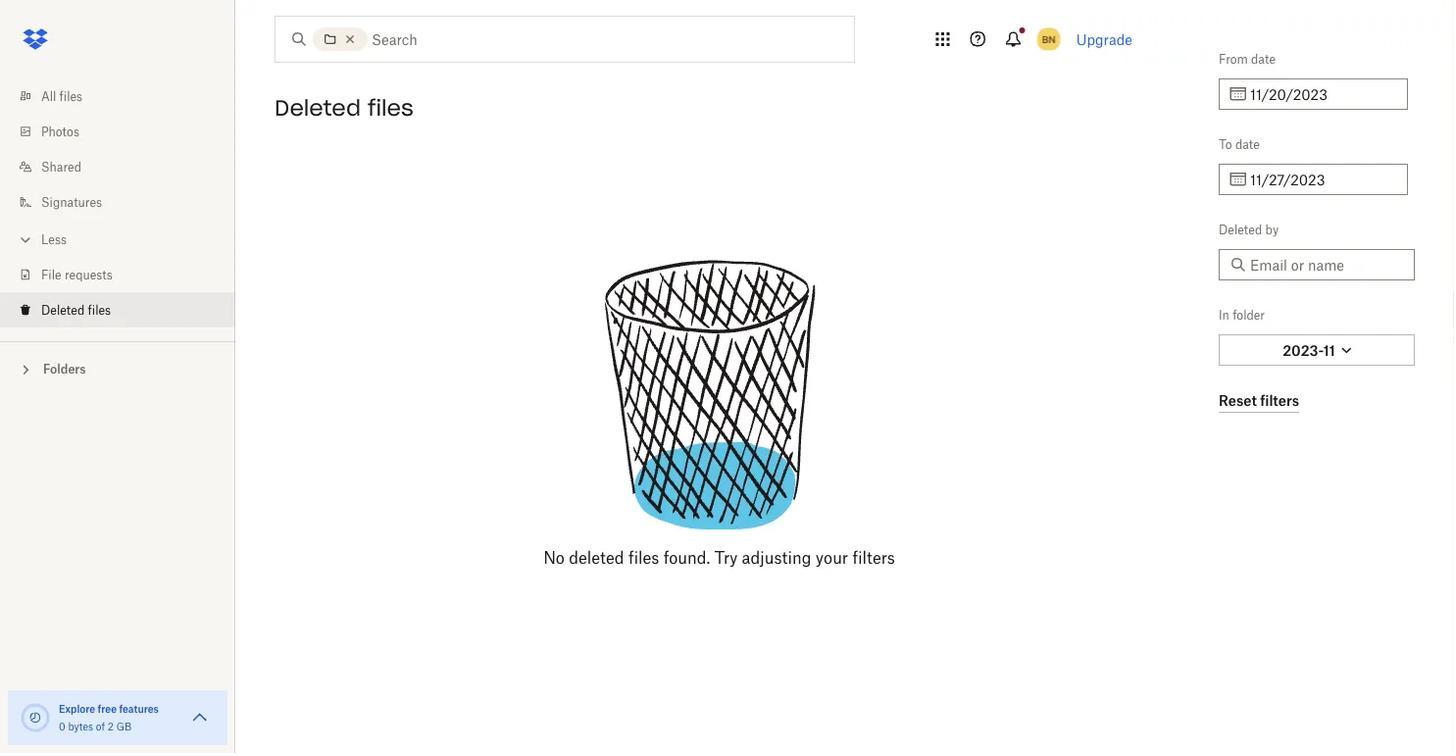 Task type: locate. For each thing, give the bounding box(es) containing it.
deleted files
[[275, 94, 414, 122], [41, 303, 111, 317]]

all files link
[[16, 78, 235, 114]]

quota usage element
[[20, 702, 51, 734]]

try
[[715, 548, 738, 567]]

files
[[59, 89, 83, 103], [368, 94, 414, 122], [88, 303, 111, 317], [629, 548, 659, 567]]

list
[[0, 67, 235, 341]]

0 vertical spatial date
[[1252, 51, 1276, 66]]

all files
[[41, 89, 83, 103]]

from date
[[1219, 51, 1276, 66]]

filters right your
[[853, 548, 895, 567]]

date
[[1252, 51, 1276, 66], [1236, 137, 1260, 152]]

0 vertical spatial deleted
[[275, 94, 361, 122]]

date right the from
[[1252, 51, 1276, 66]]

1 horizontal spatial deleted files
[[275, 94, 414, 122]]

0 horizontal spatial filters
[[853, 548, 895, 567]]

all
[[41, 89, 56, 103]]

file
[[41, 267, 61, 282]]

date right to
[[1236, 137, 1260, 152]]

deleted inside list item
[[41, 303, 85, 317]]

files inside list item
[[88, 303, 111, 317]]

deleted by
[[1219, 222, 1279, 237]]

filters inside button
[[1261, 392, 1300, 409]]

1 vertical spatial date
[[1236, 137, 1260, 152]]

from
[[1219, 51, 1248, 66]]

date for to date
[[1236, 137, 1260, 152]]

file requests
[[41, 267, 113, 282]]

folder
[[1233, 307, 1265, 322]]

deleted files list item
[[0, 292, 235, 328]]

1 horizontal spatial filters
[[1261, 392, 1300, 409]]

to date
[[1219, 137, 1260, 152]]

signatures
[[41, 195, 102, 209]]

deleted
[[275, 94, 361, 122], [1219, 222, 1263, 237], [41, 303, 85, 317]]

free
[[98, 703, 117, 715]]

date for from date
[[1252, 51, 1276, 66]]

filters
[[1261, 392, 1300, 409], [853, 548, 895, 567]]

11
[[1324, 342, 1335, 358]]

filters right reset
[[1261, 392, 1300, 409]]

reset
[[1219, 392, 1257, 409]]

2023-11 button
[[1219, 334, 1415, 366]]

Deleted by text field
[[1250, 254, 1403, 276]]

gb
[[116, 720, 132, 733]]

dropbox image
[[16, 20, 55, 59]]

no deleted files found. try adjusting your filters
[[543, 548, 895, 567]]

1 horizontal spatial deleted
[[275, 94, 361, 122]]

requests
[[65, 267, 113, 282]]

2 vertical spatial deleted
[[41, 303, 85, 317]]

Search in folder "New Folder" text field
[[372, 28, 814, 50]]

0 horizontal spatial deleted
[[41, 303, 85, 317]]

shared link
[[16, 149, 235, 184]]

your
[[816, 548, 848, 567]]

2023-11
[[1283, 342, 1335, 358]]

bn
[[1042, 33, 1056, 45]]

features
[[119, 703, 159, 715]]

1 vertical spatial deleted
[[1219, 222, 1263, 237]]

0 vertical spatial filters
[[1261, 392, 1300, 409]]

From date text field
[[1250, 83, 1397, 105]]

0 horizontal spatial deleted files
[[41, 303, 111, 317]]

1 vertical spatial deleted files
[[41, 303, 111, 317]]



Task type: describe. For each thing, give the bounding box(es) containing it.
To date text field
[[1250, 169, 1397, 190]]

less image
[[16, 230, 35, 250]]

shared
[[41, 159, 81, 174]]

signatures link
[[16, 184, 235, 220]]

deleted files link
[[16, 292, 235, 328]]

file requests link
[[16, 257, 235, 292]]

reset filters button
[[1219, 389, 1300, 413]]

upgrade link
[[1077, 31, 1133, 48]]

explore
[[59, 703, 95, 715]]

photos link
[[16, 114, 235, 149]]

in
[[1219, 307, 1230, 322]]

explore free features 0 bytes of 2 gb
[[59, 703, 159, 733]]

1 vertical spatial filters
[[853, 548, 895, 567]]

2023-
[[1283, 342, 1324, 358]]

deleted
[[569, 548, 624, 567]]

bytes
[[68, 720, 93, 733]]

0 vertical spatial deleted files
[[275, 94, 414, 122]]

2
[[108, 720, 114, 733]]

to
[[1219, 137, 1232, 152]]

0
[[59, 720, 65, 733]]

by
[[1266, 222, 1279, 237]]

no
[[543, 548, 565, 567]]

list containing all files
[[0, 67, 235, 341]]

less
[[41, 232, 67, 247]]

in folder
[[1219, 307, 1265, 322]]

deleted files inside list item
[[41, 303, 111, 317]]

adjusting
[[742, 548, 812, 567]]

bn button
[[1033, 24, 1065, 55]]

reset filters
[[1219, 392, 1300, 409]]

photos
[[41, 124, 79, 139]]

upgrade
[[1077, 31, 1133, 48]]

found.
[[664, 548, 710, 567]]

2 horizontal spatial deleted
[[1219, 222, 1263, 237]]

folders button
[[0, 354, 235, 383]]

of
[[96, 720, 105, 733]]

folders
[[43, 362, 86, 377]]



Task type: vqa. For each thing, say whether or not it's contained in the screenshot.
leftmost filters
yes



